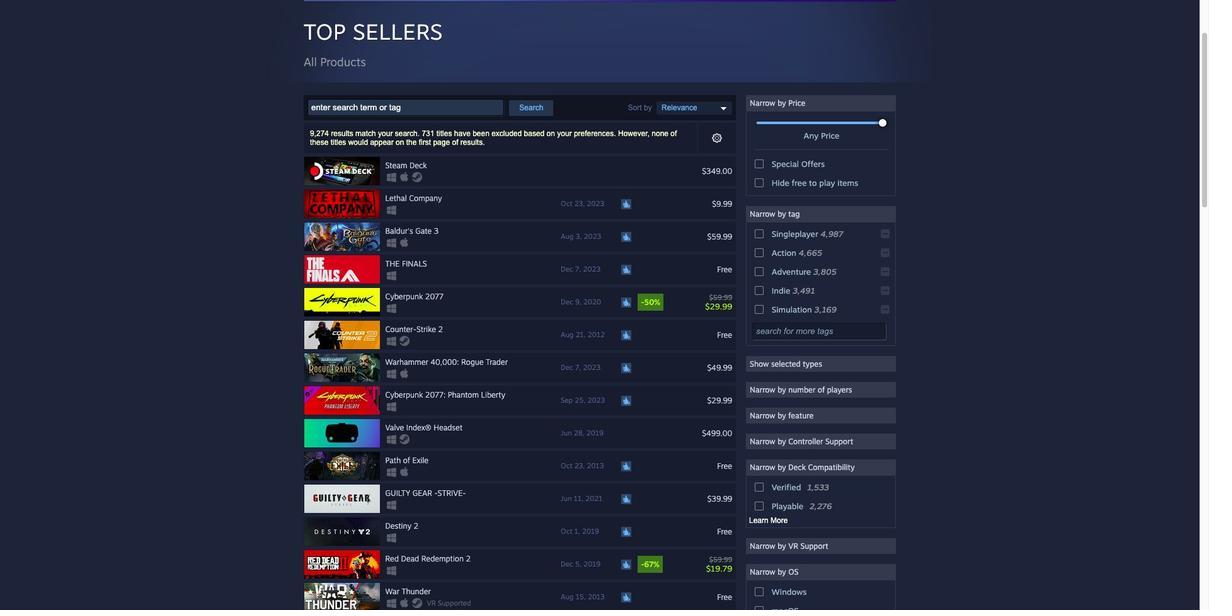 Task type: vqa. For each thing, say whether or not it's contained in the screenshot.
$478.73 '-55%'
no



Task type: describe. For each thing, give the bounding box(es) containing it.
all
[[304, 55, 317, 69]]

free for path of exile
[[717, 461, 732, 470]]

28,
[[574, 429, 585, 437]]

sort
[[628, 103, 642, 112]]

jun 11, 2021
[[561, 494, 603, 503]]

2013 for war thunder
[[588, 592, 605, 601]]

items
[[838, 178, 858, 188]]

jun 28, 2019
[[561, 429, 604, 437]]

sep 25, 2023
[[561, 396, 605, 405]]

2023 for $9.99
[[587, 199, 605, 208]]

1 vertical spatial vr
[[427, 599, 436, 607]]

1 your from the left
[[378, 129, 393, 138]]

match
[[355, 129, 376, 138]]

verified
[[772, 482, 801, 492]]

os
[[788, 567, 799, 577]]

by for sort by
[[644, 103, 652, 112]]

2 your from the left
[[557, 129, 572, 138]]

cyberpunk 2077
[[385, 292, 444, 301]]

9,274 results match your search. 731 titles have been excluded based on your preferences. however, none of these titles would appear on the first page of results.
[[310, 129, 677, 147]]

results.
[[461, 138, 485, 147]]

based
[[524, 129, 545, 138]]

learn
[[749, 516, 769, 525]]

narrow for narrow by tag
[[750, 209, 776, 219]]

$9.99
[[712, 199, 732, 208]]

jun for valve index® headset
[[561, 429, 572, 437]]

red dead redemption 2
[[385, 554, 471, 563]]

would
[[348, 138, 368, 147]]

action 4,665
[[772, 248, 822, 258]]

of right path
[[403, 456, 410, 465]]

free for counter-strike 2
[[717, 330, 732, 339]]

results
[[331, 129, 353, 138]]

narrow for narrow by number of players
[[750, 385, 776, 394]]

dec for cyberpunk 2077
[[561, 297, 573, 306]]

sep
[[561, 396, 573, 405]]

products
[[320, 55, 366, 69]]

dec for red dead redemption 2
[[561, 560, 573, 568]]

oct 1, 2019
[[561, 527, 599, 536]]

exile
[[412, 456, 429, 465]]

hide
[[772, 178, 789, 188]]

2023 for $29.99
[[588, 396, 605, 405]]

4,665
[[799, 248, 822, 258]]

have
[[454, 129, 471, 138]]

2077
[[425, 292, 444, 301]]

destiny 2
[[385, 521, 419, 531]]

lethal company
[[385, 193, 442, 203]]

2 vertical spatial 2019
[[584, 560, 601, 568]]

2021
[[586, 494, 603, 503]]

search button
[[509, 100, 554, 116]]

1 horizontal spatial deck
[[788, 463, 806, 472]]

learn more
[[749, 516, 788, 525]]

compatibility
[[808, 463, 855, 472]]

3
[[434, 226, 439, 236]]

1 horizontal spatial vr
[[788, 541, 798, 551]]

appear
[[370, 138, 394, 147]]

top
[[304, 18, 346, 45]]

narrow by vr support
[[750, 541, 828, 551]]

supported
[[438, 599, 471, 607]]

show
[[750, 359, 769, 369]]

oct for path of exile
[[561, 461, 572, 470]]

steam
[[385, 161, 407, 170]]

731
[[422, 129, 434, 138]]

narrow by controller support
[[750, 437, 853, 446]]

aug for 2
[[561, 330, 574, 339]]

strike
[[416, 325, 436, 334]]

9,
[[575, 297, 581, 306]]

war
[[385, 587, 400, 596]]

cyberpunk for cyberpunk 2077
[[385, 292, 423, 301]]

by for narrow by tag
[[778, 209, 786, 219]]

adventure 3,805
[[772, 267, 837, 277]]

-50%
[[641, 297, 660, 307]]

special
[[772, 159, 799, 169]]

guilty
[[385, 488, 410, 498]]

narrow by tag
[[750, 209, 800, 219]]

liberty
[[481, 390, 505, 400]]

2019 for free
[[582, 527, 599, 536]]

oct for destiny 2
[[561, 527, 572, 536]]

preferences.
[[574, 129, 616, 138]]

play
[[819, 178, 835, 188]]

warhammer 40,000: rogue trader
[[385, 357, 508, 367]]

number
[[788, 385, 816, 394]]

feature
[[788, 411, 814, 420]]

narrow for narrow by feature
[[750, 411, 776, 420]]

$39.99
[[708, 494, 732, 503]]

aug 3, 2023
[[561, 232, 601, 241]]

2,276
[[810, 501, 832, 511]]

counter-
[[385, 325, 416, 334]]

action
[[772, 248, 797, 258]]

5,
[[575, 560, 582, 568]]

3,805
[[814, 267, 837, 277]]

67%
[[644, 560, 660, 569]]

playable
[[772, 501, 804, 511]]

$59.99 for $29.99
[[709, 293, 732, 302]]

company
[[409, 193, 442, 203]]

dec for warhammer 40,000: rogue trader
[[561, 363, 573, 372]]

of right page
[[452, 138, 458, 147]]

search.
[[395, 129, 420, 138]]

1,
[[574, 527, 580, 536]]

however,
[[618, 129, 650, 138]]

offers
[[801, 159, 825, 169]]

23, for $9.99
[[574, 199, 585, 208]]

lethal
[[385, 193, 407, 203]]

been
[[473, 129, 490, 138]]

2023 for free
[[583, 265, 601, 273]]

1 vertical spatial $29.99
[[707, 395, 732, 405]]

narrow by deck compatibility
[[750, 463, 855, 472]]

- for $29.99
[[641, 297, 644, 307]]

by for narrow by os
[[778, 567, 786, 577]]

cyberpunk 2077: phantom liberty
[[385, 390, 505, 400]]



Task type: locate. For each thing, give the bounding box(es) containing it.
3 aug from the top
[[561, 592, 574, 601]]

2019 right 5,
[[584, 560, 601, 568]]

narrow for narrow by price
[[750, 98, 776, 108]]

1 horizontal spatial 2
[[438, 325, 443, 334]]

of right none
[[671, 129, 677, 138]]

0 vertical spatial price
[[788, 98, 806, 108]]

0 vertical spatial 2
[[438, 325, 443, 334]]

narrow for narrow by os
[[750, 567, 776, 577]]

1 dec 7, 2023 from the top
[[561, 265, 601, 273]]

1 vertical spatial price
[[821, 130, 840, 141]]

free
[[717, 264, 732, 274], [717, 330, 732, 339], [717, 461, 732, 470], [717, 527, 732, 536], [717, 592, 732, 602]]

23, for free
[[574, 461, 585, 470]]

0 vertical spatial dec 7, 2023
[[561, 265, 601, 273]]

aug 15, 2013
[[561, 592, 605, 601]]

free up $49.99
[[717, 330, 732, 339]]

oct left 1,
[[561, 527, 572, 536]]

1 vertical spatial 7,
[[575, 363, 581, 372]]

gate
[[415, 226, 432, 236]]

-
[[641, 297, 644, 307], [434, 488, 438, 498], [641, 560, 644, 569]]

free up $39.99
[[717, 461, 732, 470]]

narrow for narrow by deck compatibility
[[750, 463, 776, 472]]

by up special
[[778, 98, 786, 108]]

2 dec 7, 2023 from the top
[[561, 363, 601, 372]]

cyberpunk left 2077:
[[385, 390, 423, 400]]

any price
[[804, 130, 840, 141]]

1 free from the top
[[717, 264, 732, 274]]

2 narrow from the top
[[750, 209, 776, 219]]

$499.00
[[702, 428, 732, 438]]

dead
[[401, 554, 419, 563]]

the
[[406, 138, 417, 147]]

index®
[[406, 423, 431, 432]]

aug left 15,
[[561, 592, 574, 601]]

warhammer
[[385, 357, 428, 367]]

2 23, from the top
[[574, 461, 585, 470]]

aug
[[561, 232, 574, 241], [561, 330, 574, 339], [561, 592, 574, 601]]

oct for lethal company
[[561, 199, 572, 208]]

2023 down 2012
[[583, 363, 601, 372]]

3,169
[[815, 304, 837, 314]]

None text field
[[308, 99, 504, 116]]

$59.99 $29.99
[[705, 293, 732, 311]]

1 vertical spatial deck
[[788, 463, 806, 472]]

2 horizontal spatial 2
[[466, 554, 471, 563]]

2 right redemption
[[466, 554, 471, 563]]

oct up 'aug 3, 2023'
[[561, 199, 572, 208]]

by for narrow by vr support
[[778, 541, 786, 551]]

by left os
[[778, 567, 786, 577]]

1 horizontal spatial price
[[821, 130, 840, 141]]

phantom
[[448, 390, 479, 400]]

0 horizontal spatial vr
[[427, 599, 436, 607]]

free for the finals
[[717, 264, 732, 274]]

1 vertical spatial aug
[[561, 330, 574, 339]]

1 horizontal spatial titles
[[437, 129, 452, 138]]

3 oct from the top
[[561, 527, 572, 536]]

strive-
[[438, 488, 466, 498]]

0 vertical spatial 2013
[[587, 461, 604, 470]]

by for narrow by controller support
[[778, 437, 786, 446]]

free
[[792, 178, 807, 188]]

23, up 3,
[[574, 199, 585, 208]]

7, up 9,
[[575, 265, 581, 273]]

2 oct from the top
[[561, 461, 572, 470]]

2023 right 25,
[[588, 396, 605, 405]]

oct 23, 2013
[[561, 461, 604, 470]]

by for narrow by feature
[[778, 411, 786, 420]]

by left tag
[[778, 209, 786, 219]]

$59.99 inside $59.99 $29.99
[[709, 293, 732, 302]]

narrow for narrow by controller support
[[750, 437, 776, 446]]

free for destiny 2
[[717, 527, 732, 536]]

dec for the finals
[[561, 265, 573, 273]]

1 vertical spatial 2
[[414, 521, 419, 531]]

oct up jun 11, 2021
[[561, 461, 572, 470]]

your right based
[[557, 129, 572, 138]]

guilty gear -strive-
[[385, 488, 466, 498]]

counter-strike 2
[[385, 325, 443, 334]]

2019 right 1,
[[582, 527, 599, 536]]

dec up dec 9, 2020
[[561, 265, 573, 273]]

2 jun from the top
[[561, 494, 572, 503]]

0 vertical spatial vr
[[788, 541, 798, 551]]

1 vertical spatial jun
[[561, 494, 572, 503]]

40,000:
[[431, 357, 459, 367]]

0 vertical spatial aug
[[561, 232, 574, 241]]

indie
[[772, 285, 791, 296]]

1 horizontal spatial on
[[547, 129, 555, 138]]

1 oct from the top
[[561, 199, 572, 208]]

simulation 3,169
[[772, 304, 837, 314]]

free for war thunder
[[717, 592, 732, 602]]

7, for warhammer 40,000: rogue trader
[[575, 363, 581, 372]]

8 narrow from the top
[[750, 567, 776, 577]]

2 right destiny
[[414, 521, 419, 531]]

3 free from the top
[[717, 461, 732, 470]]

- right gear
[[434, 488, 438, 498]]

adventure
[[772, 267, 811, 277]]

by right sort
[[644, 103, 652, 112]]

free up $59.99 $29.99
[[717, 264, 732, 274]]

1 cyberpunk from the top
[[385, 292, 423, 301]]

your right match
[[378, 129, 393, 138]]

23, down 28,
[[574, 461, 585, 470]]

2019 for $499.00
[[587, 429, 604, 437]]

2 vertical spatial oct
[[561, 527, 572, 536]]

deck
[[410, 161, 427, 170], [788, 463, 806, 472]]

$59.99 $19.79
[[706, 555, 732, 573]]

playable 2,276
[[772, 501, 832, 511]]

by for narrow by number of players
[[778, 385, 786, 394]]

indie 3,491
[[772, 285, 815, 296]]

1 vertical spatial cyberpunk
[[385, 390, 423, 400]]

by left controller
[[778, 437, 786, 446]]

4,987
[[821, 229, 843, 239]]

1 vertical spatial 2013
[[588, 592, 605, 601]]

0 vertical spatial -
[[641, 297, 644, 307]]

3 narrow from the top
[[750, 385, 776, 394]]

cyberpunk
[[385, 292, 423, 301], [385, 390, 423, 400]]

gear
[[413, 488, 432, 498]]

1 vertical spatial $59.99
[[709, 293, 732, 302]]

6 narrow from the top
[[750, 463, 776, 472]]

trader
[[486, 357, 508, 367]]

0 horizontal spatial deck
[[410, 161, 427, 170]]

titles right these
[[331, 138, 346, 147]]

2019 right 28,
[[587, 429, 604, 437]]

support up "compatibility"
[[825, 437, 853, 446]]

$49.99
[[707, 363, 732, 372]]

path
[[385, 456, 401, 465]]

$59.99 down $39.99
[[709, 555, 732, 564]]

0 horizontal spatial price
[[788, 98, 806, 108]]

deck right steam
[[410, 161, 427, 170]]

by for narrow by price
[[778, 98, 786, 108]]

controller
[[788, 437, 823, 446]]

$59.99 down '$9.99'
[[707, 232, 732, 241]]

1 23, from the top
[[574, 199, 585, 208]]

$29.99 down $49.99
[[707, 395, 732, 405]]

0 vertical spatial support
[[825, 437, 853, 446]]

jun left 11,
[[561, 494, 572, 503]]

dec 5, 2019
[[561, 560, 601, 568]]

dec left 5,
[[561, 560, 573, 568]]

-67%
[[641, 560, 660, 569]]

4 free from the top
[[717, 527, 732, 536]]

vr up os
[[788, 541, 798, 551]]

$19.79
[[706, 563, 732, 573]]

narrow for narrow by vr support
[[750, 541, 776, 551]]

1 vertical spatial support
[[801, 541, 828, 551]]

2 free from the top
[[717, 330, 732, 339]]

vr
[[788, 541, 798, 551], [427, 599, 436, 607]]

2 right strike
[[438, 325, 443, 334]]

dec 7, 2023 for warhammer 40,000: rogue trader
[[561, 363, 601, 372]]

- right dec 5, 2019
[[641, 560, 644, 569]]

aug left 3,
[[561, 232, 574, 241]]

0 vertical spatial 7,
[[575, 265, 581, 273]]

free down $39.99
[[717, 527, 732, 536]]

7, up 25,
[[575, 363, 581, 372]]

by up verified
[[778, 463, 786, 472]]

on right based
[[547, 129, 555, 138]]

1 vertical spatial 2019
[[582, 527, 599, 536]]

- right 2020
[[641, 297, 644, 307]]

dec 7, 2023 down 21,
[[561, 363, 601, 372]]

titles right 731
[[437, 129, 452, 138]]

2013 for path of exile
[[587, 461, 604, 470]]

0 horizontal spatial on
[[396, 138, 404, 147]]

dec up "sep"
[[561, 363, 573, 372]]

2 dec from the top
[[561, 297, 573, 306]]

2023 up 'aug 3, 2023'
[[587, 199, 605, 208]]

these
[[310, 138, 329, 147]]

windows
[[772, 587, 807, 597]]

support for narrow by vr support
[[801, 541, 828, 551]]

$59.99 inside $59.99 $19.79
[[709, 555, 732, 564]]

2012
[[588, 330, 605, 339]]

3,491
[[793, 285, 815, 296]]

the
[[385, 259, 400, 268]]

on
[[547, 129, 555, 138], [396, 138, 404, 147]]

support down 2,276
[[801, 541, 828, 551]]

jun for guilty gear -strive-
[[561, 494, 572, 503]]

support for narrow by controller support
[[825, 437, 853, 446]]

narrow by feature
[[750, 411, 814, 420]]

0 vertical spatial 2019
[[587, 429, 604, 437]]

1 narrow from the top
[[750, 98, 776, 108]]

23,
[[574, 199, 585, 208], [574, 461, 585, 470]]

0 horizontal spatial your
[[378, 129, 393, 138]]

1 dec from the top
[[561, 265, 573, 273]]

dec left 9,
[[561, 297, 573, 306]]

aug for 3
[[561, 232, 574, 241]]

learn more link
[[749, 516, 788, 525]]

5 narrow from the top
[[750, 437, 776, 446]]

4 dec from the top
[[561, 560, 573, 568]]

types
[[803, 359, 822, 369]]

narrow by price
[[750, 98, 806, 108]]

the finals
[[385, 259, 427, 268]]

jun left 28,
[[561, 429, 572, 437]]

cyberpunk left 2077
[[385, 292, 423, 301]]

all products
[[304, 55, 366, 69]]

4 narrow from the top
[[750, 411, 776, 420]]

0 vertical spatial $59.99
[[707, 232, 732, 241]]

0 horizontal spatial 2
[[414, 521, 419, 531]]

deck up verified 1,533
[[788, 463, 806, 472]]

dec 7, 2023 for the finals
[[561, 265, 601, 273]]

$349.00
[[702, 166, 732, 176]]

2 vertical spatial 2
[[466, 554, 471, 563]]

vr down thunder
[[427, 599, 436, 607]]

1 vertical spatial 23,
[[574, 461, 585, 470]]

50%
[[644, 297, 660, 307]]

by for narrow by deck compatibility
[[778, 463, 786, 472]]

1 vertical spatial -
[[434, 488, 438, 498]]

2023 up 2020
[[583, 265, 601, 273]]

by left the number
[[778, 385, 786, 394]]

destiny
[[385, 521, 412, 531]]

cyberpunk for cyberpunk 2077: phantom liberty
[[385, 390, 423, 400]]

2023 right 3,
[[584, 232, 601, 241]]

steam deck
[[385, 161, 427, 170]]

of left players
[[818, 385, 825, 394]]

1 jun from the top
[[561, 429, 572, 437]]

0 vertical spatial jun
[[561, 429, 572, 437]]

- for $19.79
[[641, 560, 644, 569]]

2 cyberpunk from the top
[[385, 390, 423, 400]]

to
[[809, 178, 817, 188]]

aug left 21,
[[561, 330, 574, 339]]

path of exile
[[385, 456, 429, 465]]

9,274
[[310, 129, 329, 138]]

0 vertical spatial deck
[[410, 161, 427, 170]]

price up any
[[788, 98, 806, 108]]

by down "more" at the bottom right of the page
[[778, 541, 786, 551]]

on left the
[[396, 138, 404, 147]]

2 vertical spatial -
[[641, 560, 644, 569]]

page
[[433, 138, 450, 147]]

2023 for $49.99
[[583, 363, 601, 372]]

singleplayer 4,987
[[772, 229, 843, 239]]

1 7, from the top
[[575, 265, 581, 273]]

singleplayer
[[772, 229, 818, 239]]

hide free to play items
[[772, 178, 858, 188]]

3 dec from the top
[[561, 363, 573, 372]]

1 aug from the top
[[561, 232, 574, 241]]

$59.99 for $19.79
[[709, 555, 732, 564]]

2 aug from the top
[[561, 330, 574, 339]]

0 vertical spatial $29.99
[[705, 301, 732, 311]]

war thunder
[[385, 587, 431, 596]]

2 vertical spatial $59.99
[[709, 555, 732, 564]]

0 horizontal spatial titles
[[331, 138, 346, 147]]

sort by
[[628, 103, 652, 112]]

redemption
[[421, 554, 464, 563]]

5 free from the top
[[717, 592, 732, 602]]

25,
[[575, 396, 586, 405]]

$29.99
[[705, 301, 732, 311], [707, 395, 732, 405]]

0 vertical spatial 23,
[[574, 199, 585, 208]]

dec 7, 2023 up dec 9, 2020
[[561, 265, 601, 273]]

7, for the finals
[[575, 265, 581, 273]]

search
[[519, 103, 543, 112]]

1 vertical spatial dec 7, 2023
[[561, 363, 601, 372]]

1 horizontal spatial your
[[557, 129, 572, 138]]

oct
[[561, 199, 572, 208], [561, 461, 572, 470], [561, 527, 572, 536]]

$29.99 up $49.99
[[705, 301, 732, 311]]

7 narrow from the top
[[750, 541, 776, 551]]

1 vertical spatial oct
[[561, 461, 572, 470]]

$59.99 left indie
[[709, 293, 732, 302]]

by left feature
[[778, 411, 786, 420]]

21,
[[576, 330, 586, 339]]

None text field
[[752, 323, 886, 340]]

2023 for $59.99
[[584, 232, 601, 241]]

relevance
[[662, 103, 697, 112]]

free down $19.79
[[717, 592, 732, 602]]

selected
[[771, 359, 801, 369]]

2013 right 15,
[[588, 592, 605, 601]]

2 7, from the top
[[575, 363, 581, 372]]

0 vertical spatial cyberpunk
[[385, 292, 423, 301]]

price right any
[[821, 130, 840, 141]]

2013 up the 2021
[[587, 461, 604, 470]]

2 vertical spatial aug
[[561, 592, 574, 601]]

vr supported
[[427, 599, 471, 607]]

0 vertical spatial oct
[[561, 199, 572, 208]]

rogue
[[461, 357, 484, 367]]



